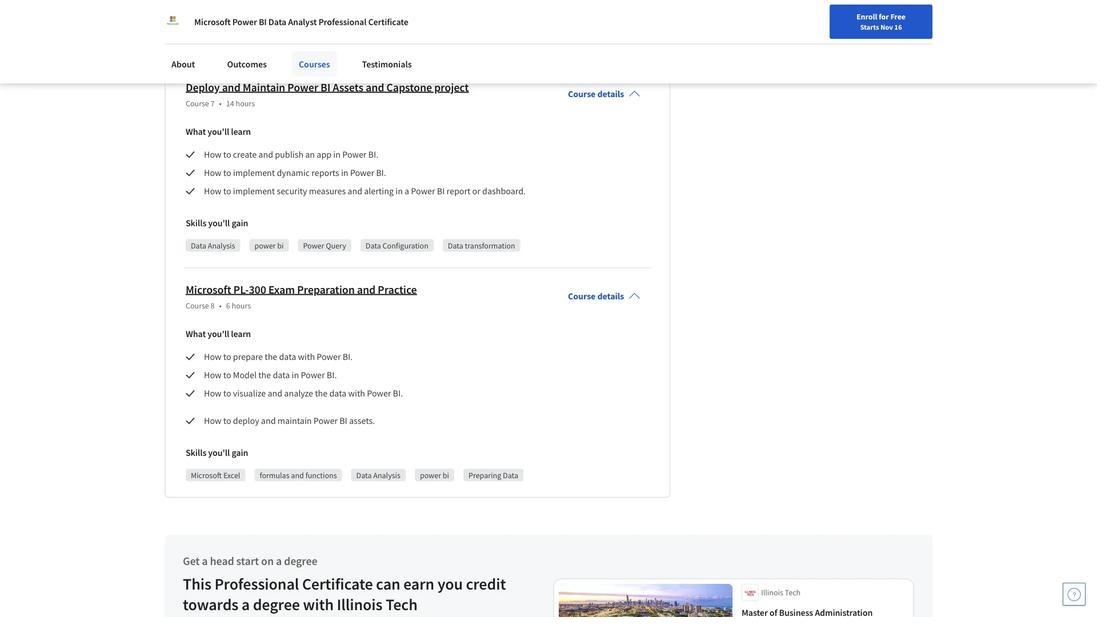 Task type: describe. For each thing, give the bounding box(es) containing it.
you
[[438, 574, 463, 594]]

or
[[472, 185, 481, 197]]

1 vertical spatial bi
[[443, 470, 449, 480]]

this professional certificate can earn you credit towards a degree with illinois tech
[[183, 574, 506, 614]]

shopping cart: 1 item image
[[830, 9, 852, 27]]

preparing data
[[469, 470, 518, 480]]

with inside this professional certificate can earn you credit towards a degree with illinois tech
[[303, 594, 334, 614]]

to for how to model the data in power bi.
[[223, 369, 231, 381]]

get a head start on a degree
[[183, 554, 318, 568]]

hours inside microsoft pl-300 exam preparation and practice course 8 • 6 hours
[[232, 300, 251, 311]]

visualize
[[233, 388, 266, 399]]

creative
[[186, 23, 226, 37]]

0 vertical spatial certificate
[[368, 16, 409, 27]]

practice
[[378, 282, 417, 297]]

skills you'll gain for microsoft
[[186, 447, 248, 459]]

course inside microsoft pl-300 exam preparation and practice course 8 • 6 hours
[[186, 300, 209, 311]]

courses link
[[292, 51, 337, 77]]

how to model the data in power bi.
[[204, 369, 337, 381]]

• inside 'deploy and maintain power bi assets and capstone project course 7 • 14 hours'
[[219, 98, 222, 108]]

course details button for microsoft pl-300 exam preparation and practice
[[559, 275, 649, 318]]

capstone
[[387, 80, 432, 94]]

head
[[210, 554, 234, 568]]

assets.
[[349, 415, 375, 427]]

to for how to prepare the data with power bi.
[[223, 351, 231, 363]]

outcomes
[[227, 58, 267, 70]]

how for how to implement dynamic reports in power bi.
[[204, 167, 221, 179]]

model
[[233, 369, 257, 381]]

english button
[[858, 0, 926, 37]]

6 inside creative designing in power bi course 6 • 20 hours
[[211, 41, 215, 51]]

microsoft for pl-
[[186, 282, 231, 297]]

20
[[226, 41, 234, 51]]

can
[[376, 574, 400, 594]]

power query
[[303, 240, 346, 251]]

2 vertical spatial the
[[315, 388, 328, 399]]

how to implement security measures and alerting in a power bi report or dashboard.
[[204, 185, 526, 197]]

1 horizontal spatial power
[[420, 470, 441, 480]]

create
[[233, 149, 257, 160]]

how for how to visualize and analyze the data with power bi.
[[204, 388, 221, 399]]

enroll for free starts nov 16
[[857, 11, 906, 31]]

skills for deploy and maintain power bi assets and capstone project
[[186, 217, 206, 229]]

creative designing in power bi link
[[186, 23, 333, 37]]

analyze
[[284, 388, 313, 399]]

deploy and maintain power bi assets and capstone project link
[[186, 80, 469, 94]]

the for prepare
[[265, 351, 277, 363]]

get
[[183, 554, 200, 568]]

how for how to implement security measures and alerting in a power bi report or dashboard.
[[204, 185, 221, 197]]

data configuration
[[366, 240, 429, 251]]

how for how to prepare the data with power bi.
[[204, 351, 221, 363]]

publish
[[275, 149, 304, 160]]

and right the formulas
[[291, 470, 304, 480]]

microsoft power bi data analyst professional certificate
[[194, 16, 409, 27]]

pl-
[[234, 282, 249, 297]]

testimonials link
[[355, 51, 419, 77]]

14
[[226, 98, 234, 108]]

1 horizontal spatial tech
[[785, 588, 801, 598]]

300
[[249, 282, 266, 297]]

for
[[879, 11, 889, 22]]

degree inside this professional certificate can earn you credit towards a degree with illinois tech
[[253, 594, 300, 614]]

and inside microsoft pl-300 exam preparation and practice course 8 • 6 hours
[[357, 282, 376, 297]]

project
[[434, 80, 469, 94]]

7
[[211, 98, 215, 108]]

in right app
[[333, 149, 341, 160]]

what you'll learn for microsoft
[[186, 328, 251, 340]]

what you'll learn for deploy
[[186, 126, 251, 137]]

1 vertical spatial data analysis
[[356, 470, 401, 480]]

earn
[[404, 574, 434, 594]]

this
[[183, 574, 211, 594]]

power inside creative designing in power bi course 6 • 20 hours
[[290, 23, 321, 37]]

english
[[878, 13, 906, 24]]

to for how to implement dynamic reports in power bi.
[[223, 167, 231, 179]]

what for deploy and maintain power bi assets and capstone project
[[186, 126, 206, 137]]

microsoft for power
[[194, 16, 231, 27]]

query
[[326, 240, 346, 251]]

learn for and
[[231, 126, 251, 137]]

in right reports on the top
[[341, 167, 348, 179]]

8
[[211, 300, 215, 311]]

how to create and publish an app in power bi.
[[204, 149, 378, 160]]

bi left report at top
[[437, 185, 445, 197]]

testimonials
[[362, 58, 412, 70]]

maintain
[[278, 415, 312, 427]]

enroll
[[857, 11, 878, 22]]

about
[[171, 58, 195, 70]]

outcomes link
[[220, 51, 274, 77]]

excel
[[223, 470, 240, 480]]

how to deploy and maintain power bi assets.
[[204, 415, 375, 427]]

how to visualize and analyze the data with power bi.
[[204, 388, 403, 399]]

and up '14'
[[222, 80, 241, 94]]

bi left analyst
[[259, 16, 267, 27]]

help center image
[[1068, 588, 1081, 601]]

start
[[236, 554, 259, 568]]

gain for pl-
[[232, 447, 248, 459]]

data transformation
[[448, 240, 515, 251]]

0 horizontal spatial power bi
[[255, 240, 284, 251]]

2 vertical spatial data
[[329, 388, 347, 399]]

preparation
[[297, 282, 355, 297]]

a inside this professional certificate can earn you credit towards a degree with illinois tech
[[242, 594, 250, 614]]

in inside creative designing in power bi course 6 • 20 hours
[[278, 23, 288, 37]]

0 vertical spatial professional
[[319, 16, 367, 27]]

16
[[895, 22, 902, 31]]

0 vertical spatial with
[[298, 351, 315, 363]]

a right get
[[202, 554, 208, 568]]

to for how to visualize and analyze the data with power bi.
[[223, 388, 231, 399]]

0 horizontal spatial data analysis
[[191, 240, 235, 251]]

implement for security
[[233, 185, 275, 197]]

formulas and functions
[[260, 470, 337, 480]]

reports
[[312, 167, 339, 179]]

bi. for how to model the data in power bi.
[[327, 369, 337, 381]]

designing
[[228, 23, 276, 37]]

dynamic
[[277, 167, 310, 179]]

to for how to implement security measures and alerting in a power bi report or dashboard.
[[223, 185, 231, 197]]

bi. for how to implement dynamic reports in power bi.
[[376, 167, 386, 179]]



Task type: locate. For each thing, give the bounding box(es) containing it.
deploy
[[186, 80, 220, 94]]

2 • from the top
[[219, 98, 222, 108]]

what you'll learn down 8
[[186, 328, 251, 340]]

2 vertical spatial microsoft
[[191, 470, 222, 480]]

the up how to model the data in power bi.
[[265, 351, 277, 363]]

towards
[[183, 594, 239, 614]]

2 course details from the top
[[568, 291, 624, 302]]

skills for microsoft pl-300 exam preparation and practice
[[186, 447, 206, 459]]

0 vertical spatial data
[[279, 351, 296, 363]]

1 vertical spatial certificate
[[302, 574, 373, 594]]

0 horizontal spatial professional
[[215, 574, 299, 594]]

nov
[[881, 22, 893, 31]]

1 vertical spatial what
[[186, 328, 206, 340]]

power inside 'deploy and maintain power bi assets and capstone project course 7 • 14 hours'
[[288, 80, 318, 94]]

0 vertical spatial gain
[[232, 217, 248, 229]]

bi. for how to prepare the data with power bi.
[[343, 351, 353, 363]]

1 horizontal spatial illinois
[[761, 588, 784, 598]]

5 to from the top
[[223, 369, 231, 381]]

certificate inside this professional certificate can earn you credit towards a degree with illinois tech
[[302, 574, 373, 594]]

to for how to deploy and maintain power bi assets.
[[223, 415, 231, 427]]

details for microsoft pl-300 exam preparation and practice
[[598, 291, 624, 302]]

illinois tech
[[761, 588, 801, 598]]

skills you'll gain for deploy
[[186, 217, 248, 229]]

1 horizontal spatial 6
[[226, 300, 230, 311]]

how to prepare the data with power bi.
[[204, 351, 353, 363]]

1 vertical spatial 6
[[226, 300, 230, 311]]

0 vertical spatial skills you'll gain
[[186, 217, 248, 229]]

the for model
[[258, 369, 271, 381]]

you'll
[[208, 126, 229, 137], [208, 217, 230, 229], [208, 328, 229, 340], [208, 447, 230, 459]]

how for how to deploy and maintain power bi assets.
[[204, 415, 221, 427]]

course inside 'deploy and maintain power bi assets and capstone project course 7 • 14 hours'
[[186, 98, 209, 108]]

how for how to model the data in power bi.
[[204, 369, 221, 381]]

tech inside this professional certificate can earn you credit towards a degree with illinois tech
[[386, 594, 418, 614]]

what for microsoft pl-300 exam preparation and practice
[[186, 328, 206, 340]]

1 horizontal spatial analysis
[[373, 470, 401, 480]]

1 vertical spatial data
[[273, 369, 290, 381]]

bi left assets
[[321, 80, 331, 94]]

a right on
[[276, 554, 282, 568]]

1 implement from the top
[[233, 167, 275, 179]]

learn up the create
[[231, 126, 251, 137]]

details for deploy and maintain power bi assets and capstone project
[[598, 88, 624, 100]]

maintain
[[243, 80, 285, 94]]

analysis
[[208, 240, 235, 251], [373, 470, 401, 480]]

professional
[[319, 16, 367, 27], [215, 574, 299, 594]]

2 skills from the top
[[186, 447, 206, 459]]

a right the alerting
[[405, 185, 409, 197]]

data down how to prepare the data with power bi.
[[273, 369, 290, 381]]

0 vertical spatial what you'll learn
[[186, 126, 251, 137]]

7 how from the top
[[204, 415, 221, 427]]

course details button
[[559, 72, 649, 116], [559, 275, 649, 318]]

1 how from the top
[[204, 149, 221, 160]]

microsoft for excel
[[191, 470, 222, 480]]

starts
[[860, 22, 879, 31]]

course inside creative designing in power bi course 6 • 20 hours
[[186, 41, 209, 51]]

creative designing in power bi course 6 • 20 hours
[[186, 23, 333, 51]]

skills you'll gain
[[186, 217, 248, 229], [186, 447, 248, 459]]

2 learn from the top
[[231, 328, 251, 340]]

hours right 20
[[236, 41, 255, 51]]

1 horizontal spatial professional
[[319, 16, 367, 27]]

2 vertical spatial with
[[303, 594, 334, 614]]

2 to from the top
[[223, 167, 231, 179]]

free
[[891, 11, 906, 22]]

1 vertical spatial what you'll learn
[[186, 328, 251, 340]]

dashboard.
[[482, 185, 526, 197]]

5 how from the top
[[204, 369, 221, 381]]

professional inside this professional certificate can earn you credit towards a degree with illinois tech
[[215, 574, 299, 594]]

data for in
[[273, 369, 290, 381]]

1 horizontal spatial data analysis
[[356, 470, 401, 480]]

in right the alerting
[[396, 185, 403, 197]]

0 horizontal spatial illinois
[[337, 594, 383, 614]]

assets
[[333, 80, 364, 94]]

0 vertical spatial 6
[[211, 41, 215, 51]]

to
[[223, 149, 231, 160], [223, 167, 231, 179], [223, 185, 231, 197], [223, 351, 231, 363], [223, 369, 231, 381], [223, 388, 231, 399], [223, 415, 231, 427]]

bi left assets.
[[340, 415, 347, 427]]

0 horizontal spatial 6
[[211, 41, 215, 51]]

an
[[305, 149, 315, 160]]

preparing
[[469, 470, 501, 480]]

1 vertical spatial hours
[[236, 98, 255, 108]]

and left the alerting
[[348, 185, 362, 197]]

6 how from the top
[[204, 388, 221, 399]]

show notifications image
[[943, 14, 957, 28]]

2 implement from the top
[[233, 185, 275, 197]]

0 vertical spatial what
[[186, 126, 206, 137]]

how to implement dynamic reports in power bi.
[[204, 167, 388, 179]]

bi right analyst
[[323, 23, 333, 37]]

data for with
[[279, 351, 296, 363]]

microsoft excel
[[191, 470, 240, 480]]

1 vertical spatial power bi
[[420, 470, 449, 480]]

1 vertical spatial details
[[598, 291, 624, 302]]

microsoft up 20
[[194, 16, 231, 27]]

what you'll learn down 7
[[186, 126, 251, 137]]

1 skills from the top
[[186, 217, 206, 229]]

1 vertical spatial learn
[[231, 328, 251, 340]]

bi up exam
[[277, 240, 284, 251]]

gain
[[232, 217, 248, 229], [232, 447, 248, 459]]

0 vertical spatial power
[[255, 240, 276, 251]]

certificate up testimonials link
[[368, 16, 409, 27]]

in left analyst
[[278, 23, 288, 37]]

and right deploy
[[261, 415, 276, 427]]

0 vertical spatial details
[[598, 88, 624, 100]]

and left practice
[[357, 282, 376, 297]]

and down how to model the data in power bi.
[[268, 388, 282, 399]]

0 vertical spatial •
[[219, 41, 222, 51]]

measures
[[309, 185, 346, 197]]

power bi left preparing
[[420, 470, 449, 480]]

courses
[[299, 58, 330, 70]]

a
[[405, 185, 409, 197], [202, 554, 208, 568], [276, 554, 282, 568], [242, 594, 250, 614]]

how
[[204, 149, 221, 160], [204, 167, 221, 179], [204, 185, 221, 197], [204, 351, 221, 363], [204, 369, 221, 381], [204, 388, 221, 399], [204, 415, 221, 427]]

certificate left can
[[302, 574, 373, 594]]

power left preparing
[[420, 470, 441, 480]]

1 gain from the top
[[232, 217, 248, 229]]

1 horizontal spatial power bi
[[420, 470, 449, 480]]

credit
[[466, 574, 506, 594]]

2 what you'll learn from the top
[[186, 328, 251, 340]]

bi left preparing
[[443, 470, 449, 480]]

2 how from the top
[[204, 167, 221, 179]]

0 vertical spatial course details
[[568, 88, 624, 100]]

analyst
[[288, 16, 317, 27]]

certificate
[[368, 16, 409, 27], [302, 574, 373, 594]]

0 vertical spatial degree
[[284, 554, 318, 568]]

data
[[269, 16, 286, 27], [191, 240, 206, 251], [366, 240, 381, 251], [448, 240, 463, 251], [356, 470, 372, 480], [503, 470, 518, 480]]

1 details from the top
[[598, 88, 624, 100]]

2 gain from the top
[[232, 447, 248, 459]]

and right the create
[[259, 149, 273, 160]]

2 vertical spatial hours
[[232, 300, 251, 311]]

2 vertical spatial •
[[219, 300, 222, 311]]

microsoft left excel
[[191, 470, 222, 480]]

in
[[278, 23, 288, 37], [333, 149, 341, 160], [341, 167, 348, 179], [396, 185, 403, 197], [292, 369, 299, 381]]

1 • from the top
[[219, 41, 222, 51]]

course details for microsoft pl-300 exam preparation and practice
[[568, 291, 624, 302]]

power
[[255, 240, 276, 251], [420, 470, 441, 480]]

2 skills you'll gain from the top
[[186, 447, 248, 459]]

degree
[[284, 554, 318, 568], [253, 594, 300, 614]]

1 horizontal spatial bi
[[443, 470, 449, 480]]

microsoft inside microsoft pl-300 exam preparation and practice course 8 • 6 hours
[[186, 282, 231, 297]]

4 how from the top
[[204, 351, 221, 363]]

and
[[222, 80, 241, 94], [366, 80, 384, 94], [259, 149, 273, 160], [348, 185, 362, 197], [357, 282, 376, 297], [268, 388, 282, 399], [261, 415, 276, 427], [291, 470, 304, 480]]

1 course details button from the top
[[559, 72, 649, 116]]

hours down "pl-"
[[232, 300, 251, 311]]

6
[[211, 41, 215, 51], [226, 300, 230, 311]]

power bi up 300
[[255, 240, 284, 251]]

implement for dynamic
[[233, 167, 275, 179]]

deploy and maintain power bi assets and capstone project course 7 • 14 hours
[[186, 80, 469, 108]]

0 vertical spatial power bi
[[255, 240, 284, 251]]

2 details from the top
[[598, 291, 624, 302]]

microsoft pl-300 exam preparation and practice course 8 • 6 hours
[[186, 282, 417, 311]]

3 to from the top
[[223, 185, 231, 197]]

report
[[447, 185, 471, 197]]

formulas
[[260, 470, 290, 480]]

learn for pl-
[[231, 328, 251, 340]]

3 how from the top
[[204, 185, 221, 197]]

deploy
[[233, 415, 259, 427]]

data analysis down assets.
[[356, 470, 401, 480]]

1 vertical spatial skills you'll gain
[[186, 447, 248, 459]]

0 vertical spatial analysis
[[208, 240, 235, 251]]

hours right '14'
[[236, 98, 255, 108]]

prepare
[[233, 351, 263, 363]]

0 vertical spatial microsoft
[[194, 16, 231, 27]]

alerting
[[364, 185, 394, 197]]

on
[[261, 554, 274, 568]]

0 horizontal spatial power
[[255, 240, 276, 251]]

to for how to create and publish an app in power bi.
[[223, 149, 231, 160]]

6 inside microsoft pl-300 exam preparation and practice course 8 • 6 hours
[[226, 300, 230, 311]]

microsoft pl-300 exam preparation and practice link
[[186, 282, 417, 297]]

exam
[[269, 282, 295, 297]]

course details button for deploy and maintain power bi assets and capstone project
[[559, 72, 649, 116]]

skills
[[186, 217, 206, 229], [186, 447, 206, 459]]

1 what you'll learn from the top
[[186, 126, 251, 137]]

1 vertical spatial with
[[348, 388, 365, 399]]

functions
[[306, 470, 337, 480]]

the right 'model'
[[258, 369, 271, 381]]

1 vertical spatial course details
[[568, 291, 624, 302]]

power up 300
[[255, 240, 276, 251]]

0 vertical spatial skills
[[186, 217, 206, 229]]

degree down on
[[253, 594, 300, 614]]

6 right 8
[[226, 300, 230, 311]]

in up analyze
[[292, 369, 299, 381]]

7 to from the top
[[223, 415, 231, 427]]

data analysis up "pl-"
[[191, 240, 235, 251]]

6 down creative
[[211, 41, 215, 51]]

bi inside creative designing in power bi course 6 • 20 hours
[[323, 23, 333, 37]]

the right analyze
[[315, 388, 328, 399]]

1 learn from the top
[[231, 126, 251, 137]]

2 course details button from the top
[[559, 275, 649, 318]]

• inside microsoft pl-300 exam preparation and practice course 8 • 6 hours
[[219, 300, 222, 311]]

how for how to create and publish an app in power bi.
[[204, 149, 221, 160]]

hours inside creative designing in power bi course 6 • 20 hours
[[236, 41, 255, 51]]

0 vertical spatial data analysis
[[191, 240, 235, 251]]

1 vertical spatial gain
[[232, 447, 248, 459]]

and down testimonials
[[366, 80, 384, 94]]

bi.
[[368, 149, 378, 160], [376, 167, 386, 179], [343, 351, 353, 363], [327, 369, 337, 381], [393, 388, 403, 399]]

0 vertical spatial implement
[[233, 167, 275, 179]]

configuration
[[383, 240, 429, 251]]

hours inside 'deploy and maintain power bi assets and capstone project course 7 • 14 hours'
[[236, 98, 255, 108]]

degree right on
[[284, 554, 318, 568]]

microsoft image
[[165, 14, 181, 30]]

microsoft up 8
[[186, 282, 231, 297]]

1 to from the top
[[223, 149, 231, 160]]

bi
[[259, 16, 267, 27], [323, 23, 333, 37], [321, 80, 331, 94], [437, 185, 445, 197], [340, 415, 347, 427]]

3 • from the top
[[219, 300, 222, 311]]

professional right analyst
[[319, 16, 367, 27]]

0 vertical spatial bi
[[277, 240, 284, 251]]

None search field
[[163, 7, 437, 30]]

1 vertical spatial •
[[219, 98, 222, 108]]

data right analyze
[[329, 388, 347, 399]]

1 vertical spatial degree
[[253, 594, 300, 614]]

1 vertical spatial course details button
[[559, 275, 649, 318]]

gain for and
[[232, 217, 248, 229]]

1 course details from the top
[[568, 88, 624, 100]]

4 to from the top
[[223, 351, 231, 363]]

0 horizontal spatial analysis
[[208, 240, 235, 251]]

0 vertical spatial the
[[265, 351, 277, 363]]

1 vertical spatial power
[[420, 470, 441, 480]]

6 to from the top
[[223, 388, 231, 399]]

the
[[265, 351, 277, 363], [258, 369, 271, 381], [315, 388, 328, 399]]

2 what from the top
[[186, 328, 206, 340]]

• inside creative designing in power bi course 6 • 20 hours
[[219, 41, 222, 51]]

hours
[[236, 41, 255, 51], [236, 98, 255, 108], [232, 300, 251, 311]]

0 horizontal spatial tech
[[386, 594, 418, 614]]

0 vertical spatial course details button
[[559, 72, 649, 116]]

1 vertical spatial microsoft
[[186, 282, 231, 297]]

1 vertical spatial analysis
[[373, 470, 401, 480]]

data up how to model the data in power bi.
[[279, 351, 296, 363]]

0 horizontal spatial bi
[[277, 240, 284, 251]]

about link
[[165, 51, 202, 77]]

a right the towards
[[242, 594, 250, 614]]

• left 20
[[219, 41, 222, 51]]

illinois
[[761, 588, 784, 598], [337, 594, 383, 614]]

• right 8
[[219, 300, 222, 311]]

1 vertical spatial professional
[[215, 574, 299, 594]]

bi inside 'deploy and maintain power bi assets and capstone project course 7 • 14 hours'
[[321, 80, 331, 94]]

1 vertical spatial skills
[[186, 447, 206, 459]]

security
[[277, 185, 307, 197]]

what you'll learn
[[186, 126, 251, 137], [186, 328, 251, 340]]

learn up prepare
[[231, 328, 251, 340]]

1 vertical spatial the
[[258, 369, 271, 381]]

1 vertical spatial implement
[[233, 185, 275, 197]]

course details for deploy and maintain power bi assets and capstone project
[[568, 88, 624, 100]]

1 what from the top
[[186, 126, 206, 137]]

illinois inside this professional certificate can earn you credit towards a degree with illinois tech
[[337, 594, 383, 614]]

• right 7
[[219, 98, 222, 108]]

professional down get a head start on a degree
[[215, 574, 299, 594]]

app
[[317, 149, 332, 160]]

0 vertical spatial hours
[[236, 41, 255, 51]]

microsoft
[[194, 16, 231, 27], [186, 282, 231, 297], [191, 470, 222, 480]]

1 skills you'll gain from the top
[[186, 217, 248, 229]]

transformation
[[465, 240, 515, 251]]

what
[[186, 126, 206, 137], [186, 328, 206, 340]]

0 vertical spatial learn
[[231, 126, 251, 137]]

course
[[186, 41, 209, 51], [568, 88, 596, 100], [186, 98, 209, 108], [568, 291, 596, 302], [186, 300, 209, 311]]



Task type: vqa. For each thing, say whether or not it's contained in the screenshot.
quizzes
no



